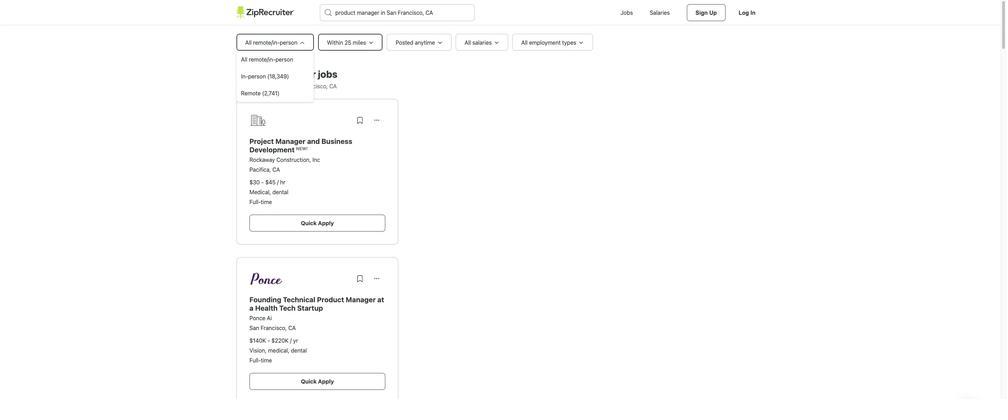 Task type: locate. For each thing, give the bounding box(es) containing it.
remote/in- up in-person (18,349)
[[249, 56, 276, 63]]

in-person (18,349) button
[[237, 68, 314, 85]]

francisco, down ai
[[261, 325, 287, 331]]

all salaries button
[[456, 34, 508, 51]]

22,343
[[237, 83, 255, 89]]

all up all remote/in-person button
[[245, 39, 252, 46]]

1 horizontal spatial /
[[290, 338, 292, 344]]

/ inside $30 - $45 / hr medical, dental full-time
[[277, 179, 279, 185]]

remote/in- up all remote/in-person button
[[253, 39, 280, 46]]

0 vertical spatial full-
[[250, 199, 261, 205]]

1 vertical spatial manager
[[346, 296, 376, 304]]

0 vertical spatial francisco,
[[302, 83, 328, 89]]

remote (2,741)
[[241, 90, 280, 96]]

time down vision,
[[261, 357, 272, 364]]

quick
[[301, 220, 317, 226], [301, 378, 317, 385]]

found
[[268, 83, 283, 89]]

all remote/in-person
[[245, 39, 297, 46], [241, 56, 293, 63]]

- inside $30 - $45 / hr medical, dental full-time
[[261, 179, 264, 185]]

dental down yr
[[291, 347, 307, 354]]

2 apply from the top
[[318, 378, 334, 385]]

$30
[[250, 179, 260, 185]]

all remote/in-person button
[[237, 34, 314, 51]]

medical,
[[268, 347, 289, 354]]

project manager and business development
[[250, 137, 352, 154]]

25
[[345, 39, 351, 46]]

1 vertical spatial product
[[317, 296, 344, 304]]

manager
[[275, 68, 316, 80]]

person inside popup button
[[280, 39, 297, 46]]

medical,
[[250, 189, 271, 195]]

0 vertical spatial apply
[[318, 220, 334, 226]]

/ inside $140k - $220k / yr vision, medical, dental full-time
[[290, 338, 292, 344]]

all left salaries at the top left
[[465, 39, 471, 46]]

1 horizontal spatial manager
[[346, 296, 376, 304]]

0 horizontal spatial francisco,
[[261, 325, 287, 331]]

full- inside $30 - $45 / hr medical, dental full-time
[[250, 199, 261, 205]]

/ for founding technical product manager at a health tech startup
[[290, 338, 292, 344]]

tech
[[279, 304, 296, 312]]

1 vertical spatial person
[[276, 56, 293, 63]]

rockaway construction, inc link
[[250, 157, 320, 163]]

dental down hr
[[272, 189, 288, 195]]

technical
[[283, 296, 315, 304]]

at
[[377, 296, 384, 304]]

0 horizontal spatial /
[[277, 179, 279, 185]]

1 vertical spatial dental
[[291, 347, 307, 354]]

jobs
[[318, 68, 338, 80], [256, 83, 267, 89]]

1 vertical spatial all remote/in-person
[[241, 56, 293, 63]]

jobs up remote (2,741)
[[256, 83, 267, 89]]

0 vertical spatial time
[[261, 199, 272, 205]]

startup
[[297, 304, 323, 312]]

francisco, down the 'manager' on the left top of page
[[302, 83, 328, 89]]

remote/in- inside button
[[249, 56, 276, 63]]

time down the medical,
[[261, 199, 272, 205]]

0 vertical spatial all remote/in-person
[[245, 39, 297, 46]]

0 vertical spatial product
[[237, 68, 273, 80]]

all remote/in-person up all remote/in-person button
[[245, 39, 297, 46]]

2 vertical spatial ca
[[288, 325, 296, 331]]

quick for project manager and business development
[[301, 220, 317, 226]]

1 vertical spatial full-
[[250, 357, 261, 364]]

within 25 miles button
[[318, 34, 383, 51]]

main element
[[237, 0, 764, 25]]

san right in
[[291, 83, 300, 89]]

0 horizontal spatial -
[[261, 179, 264, 185]]

save job for later image
[[356, 116, 364, 125]]

0 vertical spatial quick apply button
[[250, 215, 385, 232]]

1 vertical spatial -
[[267, 338, 270, 344]]

types
[[562, 39, 576, 46]]

full-
[[250, 199, 261, 205], [250, 357, 261, 364]]

1 quick from the top
[[301, 220, 317, 226]]

- right the $30 on the top of the page
[[261, 179, 264, 185]]

quick apply button for founding technical product manager at a health tech startup
[[250, 373, 385, 390]]

person up 22,343 at the left top of the page
[[248, 73, 266, 80]]

0 vertical spatial manager
[[276, 137, 306, 145]]

log
[[739, 10, 749, 16]]

/ left yr
[[290, 338, 292, 344]]

/
[[277, 179, 279, 185], [290, 338, 292, 344]]

0 vertical spatial dental
[[272, 189, 288, 195]]

0 vertical spatial person
[[280, 39, 297, 46]]

quick apply
[[301, 220, 334, 226], [301, 378, 334, 385]]

0 horizontal spatial product
[[237, 68, 273, 80]]

all inside button
[[241, 56, 247, 63]]

dental inside $140k - $220k / yr vision, medical, dental full-time
[[291, 347, 307, 354]]

1 horizontal spatial francisco,
[[302, 83, 328, 89]]

quick apply button for project manager and business development
[[250, 215, 385, 232]]

- right "$140k"
[[267, 338, 270, 344]]

product up startup
[[317, 296, 344, 304]]

business
[[322, 137, 352, 145]]

a
[[250, 304, 254, 312]]

2 quick from the top
[[301, 378, 317, 385]]

0 vertical spatial remote/in-
[[253, 39, 280, 46]]

manager up new! at left
[[276, 137, 306, 145]]

person
[[280, 39, 297, 46], [276, 56, 293, 63], [248, 73, 266, 80]]

/ left hr
[[277, 179, 279, 185]]

0 vertical spatial jobs
[[318, 68, 338, 80]]

time
[[261, 199, 272, 205], [261, 357, 272, 364]]

1 quick apply from the top
[[301, 220, 334, 226]]

all remote/in-person inside popup button
[[245, 39, 297, 46]]

0 vertical spatial san
[[291, 83, 300, 89]]

1 quick apply button from the top
[[250, 215, 385, 232]]

apply for founding technical product manager at a health tech startup
[[318, 378, 334, 385]]

- inside $140k - $220k / yr vision, medical, dental full-time
[[267, 338, 270, 344]]

remote (2,741) button
[[237, 85, 314, 102]]

1 full- from the top
[[250, 199, 261, 205]]

ziprecruiter image
[[237, 6, 295, 19]]

2 full- from the top
[[250, 357, 261, 364]]

san
[[291, 83, 300, 89], [250, 325, 259, 331]]

0 vertical spatial quick apply
[[301, 220, 334, 226]]

all remote/in-person inside button
[[241, 56, 293, 63]]

1 vertical spatial apply
[[318, 378, 334, 385]]

person for all remote/in-person button
[[276, 56, 293, 63]]

1 vertical spatial jobs
[[256, 83, 267, 89]]

all for all salaries dropdown button
[[465, 39, 471, 46]]

pacifica, ca link
[[250, 166, 280, 173]]

founding technical product manager at a health tech startup ponce ai san francisco, ca
[[250, 296, 384, 331]]

full- down the medical,
[[250, 199, 261, 205]]

ponce
[[250, 315, 265, 321]]

$30 - $45 / hr medical, dental full-time
[[250, 179, 288, 205]]

remote/in-
[[253, 39, 280, 46], [249, 56, 276, 63]]

all for all remote/in-person popup button
[[245, 39, 252, 46]]

1 horizontal spatial product
[[317, 296, 344, 304]]

in
[[285, 83, 289, 89]]

0 vertical spatial ca
[[329, 83, 337, 89]]

all salaries
[[465, 39, 492, 46]]

1 vertical spatial time
[[261, 357, 272, 364]]

founding technical product manager at a health tech startup image
[[250, 273, 283, 285]]

all remote/in-person up in-person (18,349)
[[241, 56, 293, 63]]

dental
[[272, 189, 288, 195], [291, 347, 307, 354]]

0 vertical spatial /
[[277, 179, 279, 185]]

product inside founding technical product manager at a health tech startup ponce ai san francisco, ca
[[317, 296, 344, 304]]

0 horizontal spatial manager
[[276, 137, 306, 145]]

0 vertical spatial quick
[[301, 220, 317, 226]]

san down ponce
[[250, 325, 259, 331]]

0 horizontal spatial jobs
[[256, 83, 267, 89]]

product up 22,343 at the left top of the page
[[237, 68, 273, 80]]

manager
[[276, 137, 306, 145], [346, 296, 376, 304]]

all remote/in-person for all remote/in-person button
[[241, 56, 293, 63]]

all for all remote/in-person button
[[241, 56, 247, 63]]

1 horizontal spatial ca
[[288, 325, 296, 331]]

dental inside $30 - $45 / hr medical, dental full-time
[[272, 189, 288, 195]]

jobs
[[621, 10, 633, 16]]

0 horizontal spatial san
[[250, 325, 259, 331]]

1 time from the top
[[261, 199, 272, 205]]

ponce ai link
[[250, 315, 272, 321]]

1 horizontal spatial -
[[267, 338, 270, 344]]

all inside dropdown button
[[521, 39, 528, 46]]

ca
[[329, 83, 337, 89], [272, 166, 280, 173], [288, 325, 296, 331]]

2 horizontal spatial ca
[[329, 83, 337, 89]]

1 vertical spatial francisco,
[[261, 325, 287, 331]]

1 vertical spatial san
[[250, 325, 259, 331]]

all
[[245, 39, 252, 46], [465, 39, 471, 46], [521, 39, 528, 46], [241, 56, 247, 63]]

in-person (18,349)
[[241, 73, 289, 80]]

all inside dropdown button
[[465, 39, 471, 46]]

within
[[327, 39, 343, 46]]

quick apply for project manager and business development
[[301, 220, 334, 226]]

2 quick apply button from the top
[[250, 373, 385, 390]]

person up (18,349)
[[276, 56, 293, 63]]

sign up link
[[687, 4, 726, 21]]

up
[[709, 10, 717, 16]]

1 horizontal spatial jobs
[[318, 68, 338, 80]]

pacifica,
[[250, 166, 271, 173]]

miles
[[353, 39, 366, 46]]

all inside popup button
[[245, 39, 252, 46]]

quick apply button
[[250, 215, 385, 232], [250, 373, 385, 390]]

apply
[[318, 220, 334, 226], [318, 378, 334, 385]]

francisco,
[[302, 83, 328, 89], [261, 325, 287, 331]]

manager left at
[[346, 296, 376, 304]]

2 quick apply from the top
[[301, 378, 334, 385]]

0 horizontal spatial dental
[[272, 189, 288, 195]]

1 vertical spatial quick apply button
[[250, 373, 385, 390]]

in-
[[241, 73, 248, 80]]

jobs right the 'manager' on the left top of page
[[318, 68, 338, 80]]

1 vertical spatial quick apply
[[301, 378, 334, 385]]

person up all remote/in-person button
[[280, 39, 297, 46]]

None button
[[368, 112, 385, 129], [368, 270, 385, 287], [368, 112, 385, 129], [368, 270, 385, 287]]

1 vertical spatial remote/in-
[[249, 56, 276, 63]]

2 time from the top
[[261, 357, 272, 364]]

0 vertical spatial -
[[261, 179, 264, 185]]

francisco, inside product manager jobs 22,343 jobs found in san francisco,  ca
[[302, 83, 328, 89]]

new!
[[296, 146, 308, 151]]

all up in-
[[241, 56, 247, 63]]

all employment types button
[[513, 34, 593, 51]]

1 horizontal spatial san
[[291, 83, 300, 89]]

log in
[[739, 10, 756, 16]]

1 horizontal spatial dental
[[291, 347, 307, 354]]

san inside product manager jobs 22,343 jobs found in san francisco,  ca
[[291, 83, 300, 89]]

apply for project manager and business development
[[318, 220, 334, 226]]

0 horizontal spatial ca
[[272, 166, 280, 173]]

1 vertical spatial /
[[290, 338, 292, 344]]

posted anytime
[[396, 39, 435, 46]]

1 vertical spatial quick
[[301, 378, 317, 385]]

founding
[[250, 296, 281, 304]]

remote/in- inside popup button
[[253, 39, 280, 46]]

full- down vision,
[[250, 357, 261, 364]]

product
[[237, 68, 273, 80], [317, 296, 344, 304]]

quick apply for founding technical product manager at a health tech startup
[[301, 378, 334, 385]]

vision,
[[250, 347, 267, 354]]

all left employment
[[521, 39, 528, 46]]

1 vertical spatial ca
[[272, 166, 280, 173]]

1 apply from the top
[[318, 220, 334, 226]]

- for founding technical product manager at a health tech startup
[[267, 338, 270, 344]]

-
[[261, 179, 264, 185], [267, 338, 270, 344]]



Task type: vqa. For each thing, say whether or not it's contained in the screenshot.
the right Francisco,
yes



Task type: describe. For each thing, give the bounding box(es) containing it.
$140k
[[250, 338, 266, 344]]

inc
[[312, 157, 320, 163]]

log in link
[[730, 4, 764, 21]]

salaries
[[472, 39, 492, 46]]

product inside product manager jobs 22,343 jobs found in san francisco,  ca
[[237, 68, 273, 80]]

save job for later image
[[356, 275, 364, 283]]

ca inside 'rockaway construction, inc pacifica, ca'
[[272, 166, 280, 173]]

founding technical product manager at a health tech startup link
[[250, 296, 384, 312]]

within 25 miles
[[327, 39, 366, 46]]

$45
[[265, 179, 276, 185]]

jobs link
[[612, 0, 641, 25]]

all remote/in-person for all remote/in-person popup button
[[245, 39, 297, 46]]

project
[[250, 137, 274, 145]]

sign up
[[696, 10, 717, 16]]

product manager jobs 22,343 jobs found in san francisco,  ca
[[237, 68, 338, 89]]

person for all remote/in-person popup button
[[280, 39, 297, 46]]

rockaway construction, inc pacifica, ca
[[250, 157, 320, 173]]

(18,349)
[[267, 73, 289, 80]]

- for project manager and business development
[[261, 179, 264, 185]]

ca inside founding technical product manager at a health tech startup ponce ai san francisco, ca
[[288, 325, 296, 331]]

and
[[307, 137, 320, 145]]

employment
[[529, 39, 561, 46]]

remote/in- for all remote/in-person button
[[249, 56, 276, 63]]

rockaway
[[250, 157, 275, 163]]

Search job title or keyword search field
[[320, 5, 474, 21]]

salaries
[[650, 10, 670, 16]]

all remote/in-person button
[[237, 51, 314, 68]]

all for 'all employment types' dropdown button at the top of page
[[521, 39, 528, 46]]

development
[[250, 146, 295, 154]]

full- inside $140k - $220k / yr vision, medical, dental full-time
[[250, 357, 261, 364]]

sign
[[696, 10, 708, 16]]

salaries link
[[641, 0, 678, 25]]

posted anytime button
[[387, 34, 452, 51]]

time inside $30 - $45 / hr medical, dental full-time
[[261, 199, 272, 205]]

all employment types
[[521, 39, 576, 46]]

yr
[[293, 338, 298, 344]]

time inside $140k - $220k / yr vision, medical, dental full-time
[[261, 357, 272, 364]]

quick for founding technical product manager at a health tech startup
[[301, 378, 317, 385]]

(2,741)
[[262, 90, 280, 96]]

manager inside project manager and business development
[[276, 137, 306, 145]]

san francisco, ca link
[[250, 325, 296, 331]]

posted
[[396, 39, 413, 46]]

2 vertical spatial person
[[248, 73, 266, 80]]

in
[[751, 10, 756, 16]]

francisco, inside founding technical product manager at a health tech startup ponce ai san francisco, ca
[[261, 325, 287, 331]]

hr
[[280, 179, 285, 185]]

ca inside product manager jobs 22,343 jobs found in san francisco,  ca
[[329, 83, 337, 89]]

remote
[[241, 90, 261, 96]]

ai
[[267, 315, 272, 321]]

anytime
[[415, 39, 435, 46]]

/ for project manager and business development
[[277, 179, 279, 185]]

$220k
[[272, 338, 289, 344]]

san inside founding technical product manager at a health tech startup ponce ai san francisco, ca
[[250, 325, 259, 331]]

manager inside founding technical product manager at a health tech startup ponce ai san francisco, ca
[[346, 296, 376, 304]]

$140k - $220k / yr vision, medical, dental full-time
[[250, 338, 307, 364]]

remote/in- for all remote/in-person popup button
[[253, 39, 280, 46]]

we found 22,343+ open positions dialog
[[0, 0, 1001, 399]]

health
[[255, 304, 278, 312]]

construction,
[[276, 157, 311, 163]]



